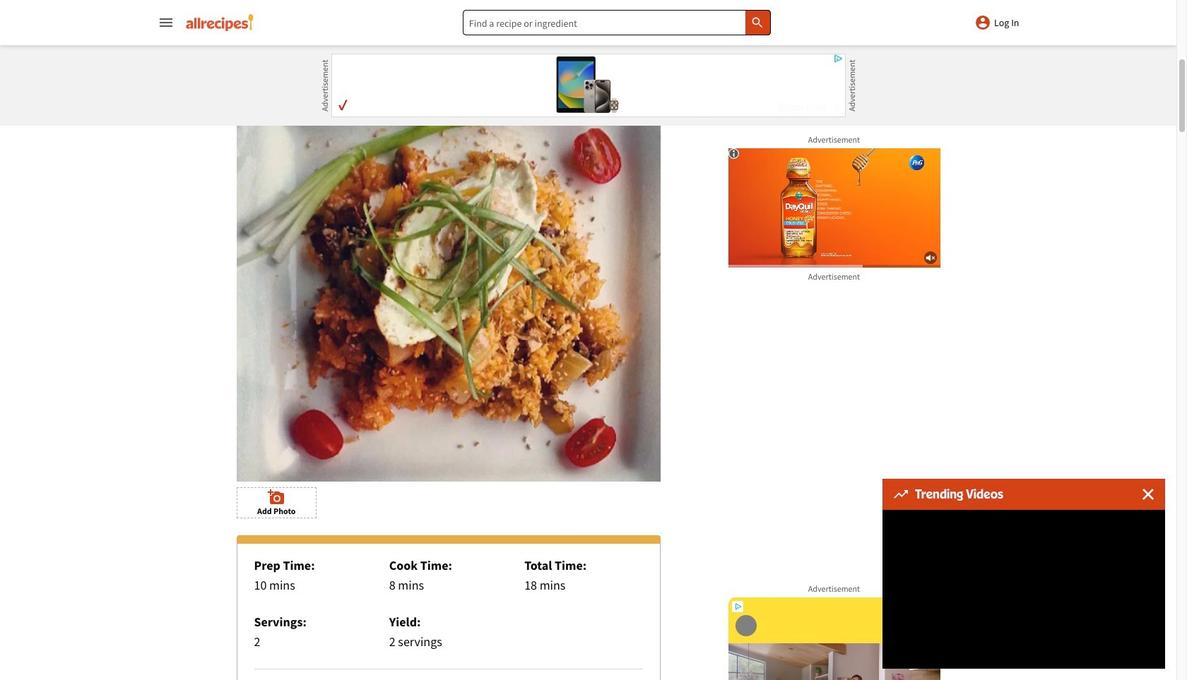 Task type: locate. For each thing, give the bounding box(es) containing it.
1 vertical spatial advertisement element
[[729, 598, 941, 681]]

advertisement element
[[331, 54, 846, 117], [729, 598, 941, 681]]

banner
[[0, 0, 1177, 681]]

click to search image
[[751, 16, 765, 30]]

None search field
[[463, 10, 771, 35]]

trending image
[[894, 491, 909, 499]]



Task type: vqa. For each thing, say whether or not it's contained in the screenshot.
the leftmost chevron_right image
no



Task type: describe. For each thing, give the bounding box(es) containing it.
account image
[[975, 14, 992, 31]]

print this article. element
[[384, 5, 439, 19]]

video player application
[[883, 510, 1166, 670]]

Find a recipe or ingredient text field
[[463, 10, 771, 35]]

add photo image
[[268, 490, 285, 506]]

visit allrecipes' homepage image
[[186, 14, 253, 31]]

menu image
[[157, 14, 174, 31]]

0 vertical spatial advertisement element
[[331, 54, 846, 117]]



